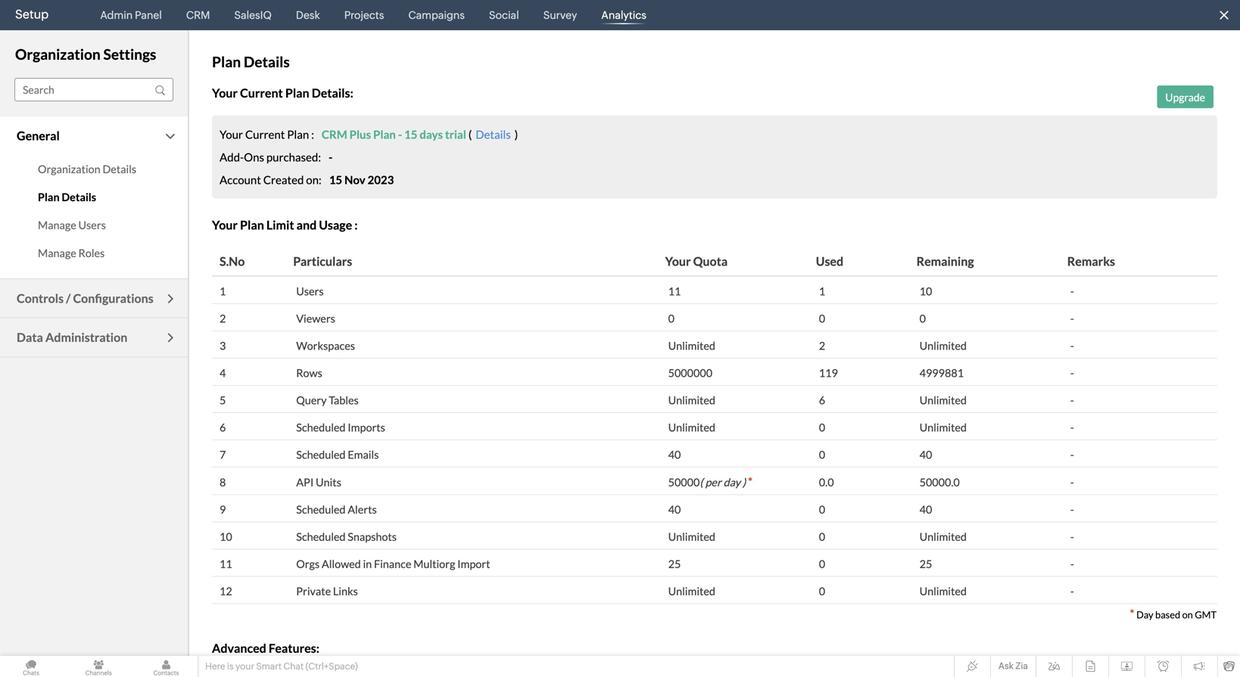 Task type: vqa. For each thing, say whether or not it's contained in the screenshot.
the Social link to the right
no



Task type: locate. For each thing, give the bounding box(es) containing it.
channels image
[[68, 657, 130, 678]]

panel
[[135, 9, 162, 21]]

social
[[489, 9, 519, 21]]

contacts image
[[135, 657, 197, 678]]

ask
[[999, 662, 1014, 672]]

survey
[[543, 9, 577, 21]]

here
[[205, 662, 225, 672]]

analytics
[[602, 9, 647, 21]]

salesiq link
[[228, 0, 278, 30]]

desk link
[[290, 0, 326, 30]]

crm
[[186, 9, 210, 21]]

your
[[236, 662, 254, 672]]

social link
[[483, 0, 525, 30]]

projects link
[[338, 0, 390, 30]]

is
[[227, 662, 234, 672]]



Task type: describe. For each thing, give the bounding box(es) containing it.
(ctrl+space)
[[306, 662, 358, 672]]

admin panel link
[[94, 0, 168, 30]]

chat
[[284, 662, 304, 672]]

projects
[[344, 9, 384, 21]]

admin panel
[[100, 9, 162, 21]]

analytics link
[[595, 0, 653, 30]]

here is your smart chat (ctrl+space)
[[205, 662, 358, 672]]

zia
[[1016, 662, 1028, 672]]

setup
[[15, 7, 49, 21]]

survey link
[[537, 0, 583, 30]]

ask zia
[[999, 662, 1028, 672]]

campaigns link
[[402, 0, 471, 30]]

salesiq
[[234, 9, 272, 21]]

smart
[[256, 662, 282, 672]]

campaigns
[[408, 9, 465, 21]]

admin
[[100, 9, 133, 21]]

crm link
[[180, 0, 216, 30]]

chats image
[[0, 657, 62, 678]]

desk
[[296, 9, 320, 21]]



